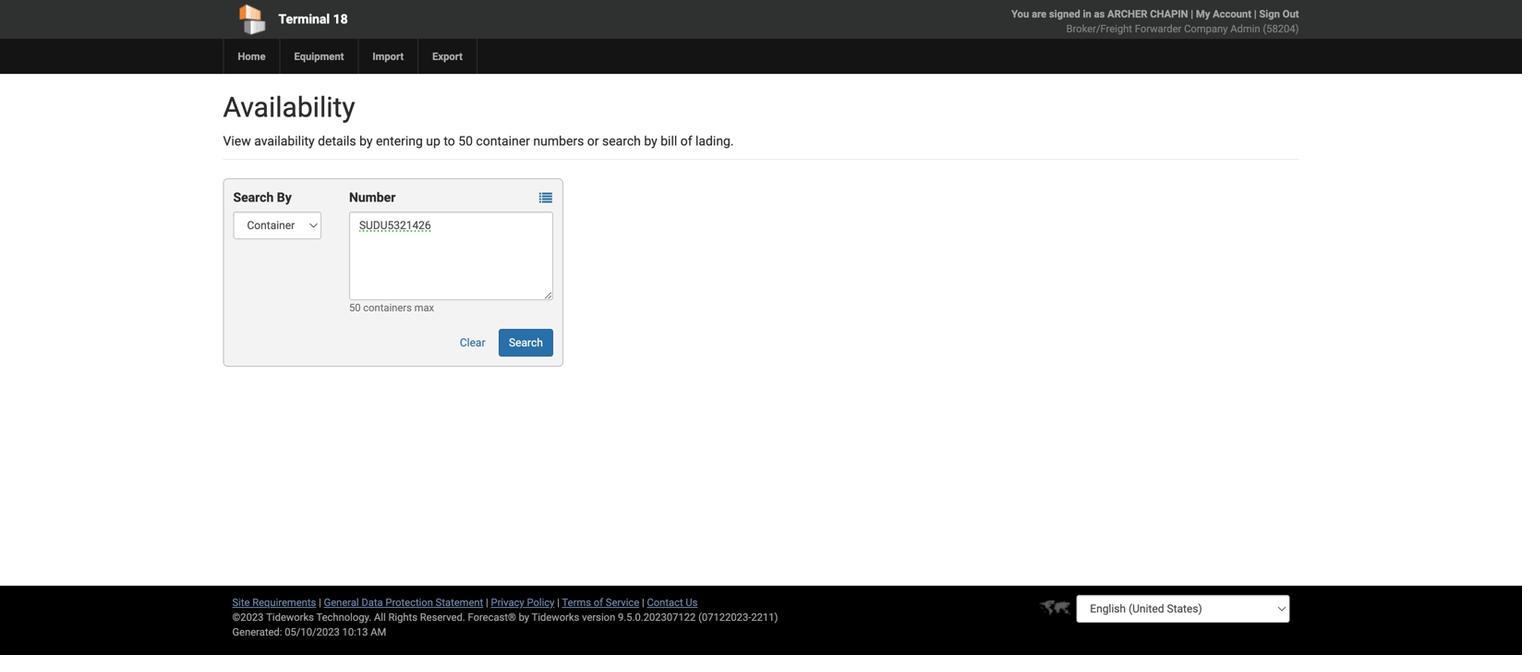 Task type: locate. For each thing, give the bounding box(es) containing it.
search by
[[233, 190, 292, 205]]

archer
[[1108, 8, 1148, 20]]

import
[[373, 50, 404, 62]]

by
[[360, 134, 373, 149], [644, 134, 658, 149], [519, 611, 530, 623]]

50 containers max
[[349, 302, 434, 314]]

by left bill
[[644, 134, 658, 149]]

of
[[681, 134, 693, 149], [594, 596, 603, 608]]

0 vertical spatial of
[[681, 134, 693, 149]]

search button
[[499, 329, 553, 357]]

clear
[[460, 336, 486, 349]]

search right clear
[[509, 336, 543, 349]]

0 horizontal spatial of
[[594, 596, 603, 608]]

search
[[233, 190, 274, 205], [509, 336, 543, 349]]

Number text field
[[349, 212, 553, 300]]

of right bill
[[681, 134, 693, 149]]

am
[[371, 626, 386, 638]]

you
[[1012, 8, 1030, 20]]

equipment link
[[280, 39, 358, 74]]

©2023 tideworks
[[232, 611, 314, 623]]

| left general
[[319, 596, 321, 608]]

you are signed in as archer chapin | my account | sign out broker/freight forwarder company admin (58204)
[[1012, 8, 1300, 35]]

broker/freight
[[1067, 23, 1133, 35]]

of inside 'site requirements | general data protection statement | privacy policy | terms of service | contact us ©2023 tideworks technology. all rights reserved. forecast® by tideworks version 9.5.0.202307122 (07122023-2211) generated: 05/10/2023 10:13 am'
[[594, 596, 603, 608]]

18
[[333, 12, 348, 27]]

technology.
[[316, 611, 372, 623]]

50
[[459, 134, 473, 149], [349, 302, 361, 314]]

export link
[[418, 39, 477, 74]]

contact
[[647, 596, 683, 608]]

container
[[476, 134, 530, 149]]

1 vertical spatial search
[[509, 336, 543, 349]]

as
[[1094, 8, 1105, 20]]

company
[[1185, 23, 1228, 35]]

| left sign
[[1255, 8, 1257, 20]]

general data protection statement link
[[324, 596, 483, 608]]

reserved.
[[420, 611, 465, 623]]

us
[[686, 596, 698, 608]]

by down privacy policy link
[[519, 611, 530, 623]]

max
[[415, 302, 434, 314]]

1 vertical spatial of
[[594, 596, 603, 608]]

data
[[362, 596, 383, 608]]

account
[[1213, 8, 1252, 20]]

| up forecast®
[[486, 596, 489, 608]]

clear button
[[450, 329, 496, 357]]

1 horizontal spatial search
[[509, 336, 543, 349]]

statement
[[436, 596, 483, 608]]

forecast®
[[468, 611, 516, 623]]

50 left containers
[[349, 302, 361, 314]]

chapin
[[1151, 8, 1189, 20]]

terminal
[[279, 12, 330, 27]]

my
[[1196, 8, 1211, 20]]

0 vertical spatial search
[[233, 190, 274, 205]]

1 horizontal spatial by
[[519, 611, 530, 623]]

| left the my
[[1191, 8, 1194, 20]]

of up version
[[594, 596, 603, 608]]

1 horizontal spatial of
[[681, 134, 693, 149]]

search left by
[[233, 190, 274, 205]]

sign out link
[[1260, 8, 1300, 20]]

0 horizontal spatial search
[[233, 190, 274, 205]]

availability
[[223, 91, 355, 124]]

entering
[[376, 134, 423, 149]]

my account link
[[1196, 8, 1252, 20]]

rights
[[389, 611, 418, 623]]

by right details
[[360, 134, 373, 149]]

(58204)
[[1263, 23, 1300, 35]]

|
[[1191, 8, 1194, 20], [1255, 8, 1257, 20], [319, 596, 321, 608], [486, 596, 489, 608], [557, 596, 560, 608], [642, 596, 645, 608]]

to
[[444, 134, 455, 149]]

0 horizontal spatial 50
[[349, 302, 361, 314]]

numbers
[[533, 134, 584, 149]]

50 right to
[[459, 134, 473, 149]]

search inside button
[[509, 336, 543, 349]]

1 horizontal spatial 50
[[459, 134, 473, 149]]



Task type: describe. For each thing, give the bounding box(es) containing it.
search
[[602, 134, 641, 149]]

admin
[[1231, 23, 1261, 35]]

| up tideworks
[[557, 596, 560, 608]]

view
[[223, 134, 251, 149]]

home
[[238, 50, 266, 62]]

up
[[426, 134, 441, 149]]

site requirements | general data protection statement | privacy policy | terms of service | contact us ©2023 tideworks technology. all rights reserved. forecast® by tideworks version 9.5.0.202307122 (07122023-2211) generated: 05/10/2023 10:13 am
[[232, 596, 778, 638]]

containers
[[363, 302, 412, 314]]

show list image
[[539, 192, 552, 205]]

import link
[[358, 39, 418, 74]]

contact us link
[[647, 596, 698, 608]]

sign
[[1260, 8, 1281, 20]]

signed
[[1050, 8, 1081, 20]]

privacy
[[491, 596, 525, 608]]

privacy policy link
[[491, 596, 555, 608]]

0 vertical spatial 50
[[459, 134, 473, 149]]

requirements
[[252, 596, 316, 608]]

2211)
[[752, 611, 778, 623]]

out
[[1283, 8, 1300, 20]]

general
[[324, 596, 359, 608]]

9.5.0.202307122
[[618, 611, 696, 623]]

protection
[[386, 596, 433, 608]]

are
[[1032, 8, 1047, 20]]

| up 9.5.0.202307122
[[642, 596, 645, 608]]

search for search
[[509, 336, 543, 349]]

search for search by
[[233, 190, 274, 205]]

(07122023-
[[699, 611, 752, 623]]

home link
[[223, 39, 280, 74]]

or
[[587, 134, 599, 149]]

terminal 18
[[279, 12, 348, 27]]

by inside 'site requirements | general data protection statement | privacy policy | terms of service | contact us ©2023 tideworks technology. all rights reserved. forecast® by tideworks version 9.5.0.202307122 (07122023-2211) generated: 05/10/2023 10:13 am'
[[519, 611, 530, 623]]

tideworks
[[532, 611, 580, 623]]

view availability details by entering up to 50 container numbers or search by bill of lading.
[[223, 134, 734, 149]]

generated:
[[232, 626, 282, 638]]

lading.
[[696, 134, 734, 149]]

terms
[[562, 596, 591, 608]]

equipment
[[294, 50, 344, 62]]

policy
[[527, 596, 555, 608]]

number
[[349, 190, 396, 205]]

05/10/2023
[[285, 626, 340, 638]]

site requirements link
[[232, 596, 316, 608]]

1 vertical spatial 50
[[349, 302, 361, 314]]

availability
[[254, 134, 315, 149]]

all
[[374, 611, 386, 623]]

terminal 18 link
[[223, 0, 655, 39]]

2 horizontal spatial by
[[644, 134, 658, 149]]

in
[[1083, 8, 1092, 20]]

export
[[433, 50, 463, 62]]

details
[[318, 134, 356, 149]]

10:13
[[342, 626, 368, 638]]

site
[[232, 596, 250, 608]]

bill
[[661, 134, 678, 149]]

0 horizontal spatial by
[[360, 134, 373, 149]]

terms of service link
[[562, 596, 640, 608]]

by
[[277, 190, 292, 205]]

service
[[606, 596, 640, 608]]

version
[[582, 611, 616, 623]]

forwarder
[[1135, 23, 1182, 35]]



Task type: vqa. For each thing, say whether or not it's contained in the screenshot.
the Show List icon
yes



